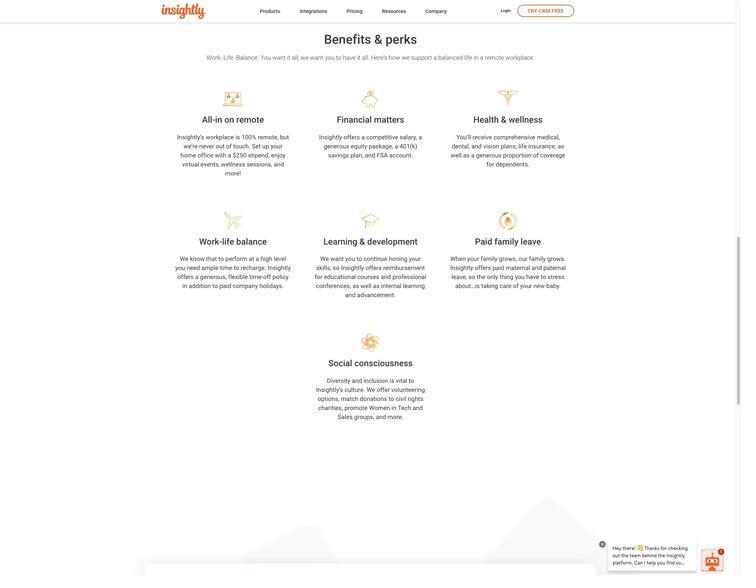 Task type: vqa. For each thing, say whether or not it's contained in the screenshot.
'President,' at right top
no



Task type: describe. For each thing, give the bounding box(es) containing it.
login link
[[501, 8, 511, 14]]

we inside diversity and inclusion is vital to insightly's culture. we offer volunteering options, match donations to civil rights charities, promote women in tech and sales groups, and more.
[[367, 386, 376, 394]]

210706 careers benefits icon health and wellness image
[[485, 90, 532, 108]]

so inside when your family grows, our family grows. insightly offers paid maternal and paternal leave, so the only thing you have to stress about…is taking care of your new baby.
[[469, 273, 476, 281]]

life.
[[224, 54, 235, 61]]

social
[[329, 359, 353, 369]]

generous inside you'll receive comprehensive medical, dental, and vision plans; life insurance; as well as a generous proportion of coverage for dependents.
[[476, 152, 502, 159]]

work-life balance
[[199, 237, 267, 247]]

rights
[[408, 395, 424, 403]]

insightly offers a competitive salary, a generous equity package, a 401(k) savings plan, and fsa account.
[[319, 133, 422, 159]]

workplace
[[206, 133, 234, 141]]

medical,
[[537, 133, 560, 141]]

need
[[187, 264, 200, 272]]

in right balanced
[[474, 54, 479, 61]]

a up "addition"
[[195, 273, 199, 281]]

inclusion
[[364, 377, 388, 385]]

and down women
[[376, 413, 386, 421]]

but
[[280, 133, 289, 141]]

a right support
[[434, 54, 437, 61]]

virtual
[[182, 161, 199, 168]]

to left civil
[[389, 395, 394, 403]]

100%
[[242, 133, 257, 141]]

tech
[[398, 404, 411, 412]]

and inside insightly offers a competitive salary, a generous equity package, a 401(k) savings plan, and fsa account.
[[365, 152, 375, 159]]

0 vertical spatial wellness
[[509, 115, 543, 125]]

dependents.
[[496, 161, 530, 168]]

insightly logo image
[[162, 3, 205, 19]]

& for health
[[501, 115, 507, 125]]

with
[[215, 152, 227, 159]]

we for learning & development
[[321, 255, 329, 263]]

as down courses
[[353, 283, 359, 290]]

more!
[[225, 170, 241, 177]]

holidays.
[[260, 283, 284, 290]]

financial
[[337, 115, 372, 125]]

insightly inside insightly offers a competitive salary, a generous equity package, a 401(k) savings plan, and fsa account.
[[319, 133, 342, 141]]

social consciousness
[[329, 359, 413, 369]]

you down "benefits"
[[325, 54, 335, 61]]

products
[[260, 8, 280, 14]]

promote
[[345, 404, 368, 412]]

0 vertical spatial remote
[[485, 54, 504, 61]]

generous,
[[200, 273, 227, 281]]

honing
[[389, 255, 408, 263]]

210706 careers benefits icon work life balance image
[[210, 212, 257, 230]]

a up equity
[[362, 133, 365, 141]]

vital
[[396, 377, 408, 385]]

your right when
[[468, 255, 480, 263]]

conferences,
[[316, 283, 351, 290]]

to inside we want you to continue honing your skills, so insightly offers reimbursement for educational courses and professional conferences, as well as internal learning and advancement.
[[357, 255, 362, 263]]

paid family leave
[[475, 237, 542, 247]]

as up coverage
[[558, 143, 565, 150]]

volunteering
[[392, 386, 425, 394]]

$250
[[233, 152, 247, 159]]

insightly inside we want you to continue honing your skills, so insightly offers reimbursement for educational courses and professional conferences, as well as internal learning and advancement.
[[341, 264, 364, 272]]

offers inside we know that to perform at a high level you need ample time to recharge. insightly offers a generous, flexible time-off policy in addition to paid company holidays.
[[178, 273, 194, 281]]

210706 careers benefits icon learning and development image
[[347, 212, 394, 230]]

and down conferences,
[[346, 292, 356, 299]]

health
[[474, 115, 499, 125]]

sessions,
[[247, 161, 272, 168]]

products link
[[260, 7, 280, 17]]

insightly's inside diversity and inclusion is vital to insightly's culture. we offer volunteering options, match donations to civil rights charities, promote women in tech and sales groups, and more.
[[316, 386, 343, 394]]

more.
[[388, 413, 404, 421]]

paternal
[[544, 264, 566, 272]]

insightly inside when your family grows, our family grows. insightly offers paid maternal and paternal leave, so the only thing you have to stress about…is taking care of your new baby.
[[451, 264, 474, 272]]

level
[[274, 255, 286, 263]]

thing
[[500, 273, 514, 281]]

comprehensive
[[494, 133, 536, 141]]

care
[[500, 283, 512, 290]]

1 vertical spatial remote
[[236, 115, 264, 125]]

401(k)
[[400, 143, 418, 150]]

you inside we know that to perform at a high level you need ample time to recharge. insightly offers a generous, flexible time-off policy in addition to paid company holidays.
[[175, 264, 185, 272]]

a inside you'll receive comprehensive medical, dental, and vision plans; life insurance; as well as a generous proportion of coverage for dependents.
[[472, 152, 475, 159]]

leave
[[521, 237, 542, 247]]

login
[[501, 8, 511, 13]]

out
[[216, 143, 225, 150]]

to up volunteering
[[409, 377, 414, 385]]

to inside when your family grows, our family grows. insightly offers paid maternal and paternal leave, so the only thing you have to stress about…is taking care of your new baby.
[[541, 273, 547, 281]]

offers inside when your family grows, our family grows. insightly offers paid maternal and paternal leave, so the only thing you have to stress about…is taking care of your new baby.
[[475, 264, 491, 272]]

match
[[341, 395, 359, 403]]

a right balanced
[[480, 54, 484, 61]]

baby.
[[547, 283, 561, 290]]

2 it from the left
[[357, 54, 361, 61]]

generous inside insightly offers a competitive salary, a generous equity package, a 401(k) savings plan, and fsa account.
[[324, 143, 349, 150]]

perform
[[226, 255, 248, 263]]

continue
[[364, 255, 388, 263]]

a right at
[[256, 255, 259, 263]]

new
[[534, 283, 545, 290]]

professional
[[393, 273, 427, 281]]

leave,
[[452, 273, 467, 281]]

office
[[198, 152, 213, 159]]

all-in on remote
[[202, 115, 264, 125]]

health & wellness
[[474, 115, 543, 125]]

account.
[[390, 152, 413, 159]]

receive
[[473, 133, 492, 141]]

0 vertical spatial have
[[343, 54, 356, 61]]

grows.
[[548, 255, 566, 263]]

balance
[[237, 237, 267, 247]]

grows,
[[499, 255, 517, 263]]

crm
[[539, 8, 551, 14]]

matters
[[374, 115, 405, 125]]

diversity
[[327, 377, 351, 385]]

for inside you'll receive comprehensive medical, dental, and vision plans; life insurance; as well as a generous proportion of coverage for dependents.
[[487, 161, 495, 168]]

all-
[[202, 115, 215, 125]]

vision
[[484, 143, 500, 150]]

fsa
[[377, 152, 388, 159]]

here's
[[371, 54, 388, 61]]

proportion
[[503, 152, 532, 159]]

to down "benefits"
[[336, 54, 342, 61]]

insightly logo link
[[162, 3, 248, 19]]

flexible
[[228, 273, 248, 281]]

free
[[552, 8, 564, 14]]

a right salary, at right
[[419, 133, 422, 141]]

in inside diversity and inclusion is vital to insightly's culture. we offer volunteering options, match donations to civil rights charities, promote women in tech and sales groups, and more.
[[392, 404, 397, 412]]

1 it from the left
[[287, 54, 291, 61]]

advancement.
[[357, 292, 396, 299]]

have inside when your family grows, our family grows. insightly offers paid maternal and paternal leave, so the only thing you have to stress about…is taking care of your new baby.
[[527, 273, 540, 281]]

insightly inside we know that to perform at a high level you need ample time to recharge. insightly offers a generous, flexible time-off policy in addition to paid company holidays.
[[268, 264, 291, 272]]

time
[[220, 264, 232, 272]]

0 horizontal spatial life
[[222, 237, 234, 247]]

you inside when your family grows, our family grows. insightly offers paid maternal and paternal leave, so the only thing you have to stress about…is taking care of your new baby.
[[515, 273, 525, 281]]

off
[[263, 273, 271, 281]]

work. life. balance. you want it all, we want you to have it all. here's how we support a balanced life in a remote workplace.
[[207, 54, 535, 61]]

addition
[[189, 283, 211, 290]]

all.
[[362, 54, 370, 61]]



Task type: locate. For each thing, give the bounding box(es) containing it.
want up skills,
[[331, 255, 344, 263]]

2 horizontal spatial life
[[519, 143, 527, 150]]

as up advancement.
[[373, 283, 380, 290]]

of inside when your family grows, our family grows. insightly offers paid maternal and paternal leave, so the only thing you have to stress about…is taking care of your new baby.
[[513, 283, 519, 290]]

1 vertical spatial is
[[390, 377, 395, 385]]

1 horizontal spatial generous
[[476, 152, 502, 159]]

0 horizontal spatial of
[[226, 143, 232, 150]]

0 vertical spatial so
[[333, 264, 340, 272]]

it left all,
[[287, 54, 291, 61]]

company link
[[426, 7, 447, 17]]

try
[[528, 8, 538, 14]]

never
[[199, 143, 214, 150]]

and inside you'll receive comprehensive medical, dental, and vision plans; life insurance; as well as a generous proportion of coverage for dependents.
[[472, 143, 482, 150]]

your inside insightly's workplace is 100% remote, but we're never out of touch. set up your home office with a $250 stipend, enjoy virtual events, wellness sessions, and more!
[[271, 143, 283, 150]]

charities,
[[319, 404, 343, 412]]

only
[[487, 273, 499, 281]]

1 vertical spatial generous
[[476, 152, 502, 159]]

1 vertical spatial life
[[519, 143, 527, 150]]

1 horizontal spatial well
[[451, 152, 462, 159]]

have left all.
[[343, 54, 356, 61]]

paid inside we know that to perform at a high level you need ample time to recharge. insightly offers a generous, flexible time-off policy in addition to paid company holidays.
[[220, 283, 231, 290]]

1 we from the left
[[301, 54, 309, 61]]

of right out
[[226, 143, 232, 150]]

offers inside we want you to continue honing your skills, so insightly offers reimbursement for educational courses and professional conferences, as well as internal learning and advancement.
[[366, 264, 382, 272]]

insightly up savings
[[319, 133, 342, 141]]

1 horizontal spatial &
[[375, 32, 383, 47]]

you inside we want you to continue honing your skills, so insightly offers reimbursement for educational courses and professional conferences, as well as internal learning and advancement.
[[346, 255, 355, 263]]

is inside insightly's workplace is 100% remote, but we're never out of touch. set up your home office with a $250 stipend, enjoy virtual events, wellness sessions, and more!
[[236, 133, 240, 141]]

well down dental,
[[451, 152, 462, 159]]

0 horizontal spatial want
[[273, 54, 286, 61]]

1 horizontal spatial remote
[[485, 54, 504, 61]]

0 vertical spatial for
[[487, 161, 495, 168]]

paid
[[475, 237, 493, 247]]

& up continue
[[360, 237, 365, 247]]

your up 'enjoy'
[[271, 143, 283, 150]]

we for work-life balance
[[180, 255, 189, 263]]

it left all.
[[357, 54, 361, 61]]

as
[[558, 143, 565, 150], [464, 152, 470, 159], [353, 283, 359, 290], [373, 283, 380, 290]]

0 vertical spatial is
[[236, 133, 240, 141]]

want right you on the left
[[273, 54, 286, 61]]

1 vertical spatial well
[[361, 283, 372, 290]]

& up here's
[[375, 32, 383, 47]]

and left 'fsa'
[[365, 152, 375, 159]]

0 horizontal spatial we
[[180, 255, 189, 263]]

paid down 'generous,'
[[220, 283, 231, 290]]

your up reimbursement
[[409, 255, 421, 263]]

wellness up comprehensive
[[509, 115, 543, 125]]

210706 careers benefits icon social consciousness image
[[347, 334, 394, 352]]

0 vertical spatial well
[[451, 152, 462, 159]]

about…is
[[456, 283, 480, 290]]

2 horizontal spatial &
[[501, 115, 507, 125]]

1 horizontal spatial life
[[465, 54, 473, 61]]

life inside you'll receive comprehensive medical, dental, and vision plans; life insurance; as well as a generous proportion of coverage for dependents.
[[519, 143, 527, 150]]

want inside we want you to continue honing your skills, so insightly offers reimbursement for educational courses and professional conferences, as well as internal learning and advancement.
[[331, 255, 344, 263]]

and down rights
[[413, 404, 423, 412]]

wellness up 'more!'
[[221, 161, 245, 168]]

on
[[225, 115, 234, 125]]

insightly's inside insightly's workplace is 100% remote, but we're never out of touch. set up your home office with a $250 stipend, enjoy virtual events, wellness sessions, and more!
[[177, 133, 204, 141]]

well inside you'll receive comprehensive medical, dental, and vision plans; life insurance; as well as a generous proportion of coverage for dependents.
[[451, 152, 462, 159]]

balance.
[[236, 54, 259, 61]]

0 horizontal spatial for
[[315, 273, 323, 281]]

and inside when your family grows, our family grows. insightly offers paid maternal and paternal leave, so the only thing you have to stress about…is taking care of your new baby.
[[532, 264, 542, 272]]

& for learning
[[360, 237, 365, 247]]

1 horizontal spatial paid
[[493, 264, 505, 272]]

well inside we want you to continue honing your skills, so insightly offers reimbursement for educational courses and professional conferences, as well as internal learning and advancement.
[[361, 283, 372, 290]]

remote left workplace.
[[485, 54, 504, 61]]

is left vital
[[390, 377, 395, 385]]

that
[[206, 255, 217, 263]]

wellness inside insightly's workplace is 100% remote, but we're never out of touch. set up your home office with a $250 stipend, enjoy virtual events, wellness sessions, and more!
[[221, 161, 245, 168]]

benefits
[[324, 32, 371, 47]]

1 horizontal spatial have
[[527, 273, 540, 281]]

we up need at the left top
[[180, 255, 189, 263]]

you down the maternal
[[515, 273, 525, 281]]

insightly down level
[[268, 264, 291, 272]]

& right health
[[501, 115, 507, 125]]

0 horizontal spatial paid
[[220, 283, 231, 290]]

0 horizontal spatial it
[[287, 54, 291, 61]]

how
[[389, 54, 401, 61]]

2 horizontal spatial we
[[367, 386, 376, 394]]

insightly's up options,
[[316, 386, 343, 394]]

2 vertical spatial life
[[222, 237, 234, 247]]

internal
[[381, 283, 402, 290]]

a down receive
[[472, 152, 475, 159]]

remote up 100%
[[236, 115, 264, 125]]

2 vertical spatial &
[[360, 237, 365, 247]]

set
[[252, 143, 261, 150]]

to down perform at the top of page
[[234, 264, 239, 272]]

our
[[519, 255, 528, 263]]

1 vertical spatial insightly's
[[316, 386, 343, 394]]

in left "addition"
[[182, 283, 187, 290]]

a inside insightly's workplace is 100% remote, but we're never out of touch. set up your home office with a $250 stipend, enjoy virtual events, wellness sessions, and more!
[[228, 152, 231, 159]]

and down receive
[[472, 143, 482, 150]]

for down vision
[[487, 161, 495, 168]]

reimbursement
[[384, 264, 425, 272]]

1 vertical spatial &
[[501, 115, 507, 125]]

you down learning
[[346, 255, 355, 263]]

well
[[451, 152, 462, 159], [361, 283, 372, 290]]

and left paternal
[[532, 264, 542, 272]]

2 horizontal spatial want
[[331, 255, 344, 263]]

insightly's up the we're
[[177, 133, 204, 141]]

and inside insightly's workplace is 100% remote, but we're never out of touch. set up your home office with a $250 stipend, enjoy virtual events, wellness sessions, and more!
[[274, 161, 284, 168]]

salary,
[[400, 133, 417, 141]]

your inside we want you to continue honing your skills, so insightly offers reimbursement for educational courses and professional conferences, as well as internal learning and advancement.
[[409, 255, 421, 263]]

work-
[[199, 237, 222, 247]]

0 horizontal spatial so
[[333, 264, 340, 272]]

in inside we know that to perform at a high level you need ample time to recharge. insightly offers a generous, flexible time-off policy in addition to paid company holidays.
[[182, 283, 187, 290]]

well down courses
[[361, 283, 372, 290]]

2 we from the left
[[402, 54, 410, 61]]

offer
[[377, 386, 390, 394]]

try crm free link
[[518, 5, 575, 17]]

learning
[[403, 283, 425, 290]]

family up grows,
[[495, 237, 519, 247]]

insightly up educational
[[341, 264, 364, 272]]

coverage
[[541, 152, 566, 159]]

1 horizontal spatial for
[[487, 161, 495, 168]]

wellness
[[509, 115, 543, 125], [221, 161, 245, 168]]

2 vertical spatial of
[[513, 283, 519, 290]]

1 vertical spatial of
[[534, 152, 539, 159]]

paid up "only" at the right
[[493, 264, 505, 272]]

to right that
[[219, 255, 224, 263]]

educational
[[324, 273, 356, 281]]

family down paid
[[481, 255, 498, 263]]

you
[[325, 54, 335, 61], [346, 255, 355, 263], [175, 264, 185, 272], [515, 273, 525, 281]]

of inside insightly's workplace is 100% remote, but we're never out of touch. set up your home office with a $250 stipend, enjoy virtual events, wellness sessions, and more!
[[226, 143, 232, 150]]

1 vertical spatial for
[[315, 273, 323, 281]]

try crm free
[[528, 8, 564, 14]]

culture.
[[345, 386, 365, 394]]

0 horizontal spatial generous
[[324, 143, 349, 150]]

0 vertical spatial &
[[375, 32, 383, 47]]

0 horizontal spatial is
[[236, 133, 240, 141]]

1 horizontal spatial we
[[321, 255, 329, 263]]

have up new
[[527, 273, 540, 281]]

maternal
[[506, 264, 531, 272]]

we know that to perform at a high level you need ample time to recharge. insightly offers a generous, flexible time-off policy in addition to paid company holidays.
[[175, 255, 291, 290]]

1 horizontal spatial it
[[357, 54, 361, 61]]

1 vertical spatial so
[[469, 273, 476, 281]]

offers down need at the left top
[[178, 273, 194, 281]]

events,
[[201, 161, 220, 168]]

to up new
[[541, 273, 547, 281]]

1 vertical spatial paid
[[220, 283, 231, 290]]

we're
[[184, 143, 198, 150]]

integrations
[[300, 8, 327, 14]]

remote,
[[258, 133, 279, 141]]

0 horizontal spatial insightly's
[[177, 133, 204, 141]]

0 horizontal spatial remote
[[236, 115, 264, 125]]

ample
[[202, 264, 219, 272]]

when
[[451, 255, 466, 263]]

donations
[[360, 395, 387, 403]]

of right care
[[513, 283, 519, 290]]

of down insurance;
[[534, 152, 539, 159]]

workplace.
[[506, 54, 535, 61]]

so
[[333, 264, 340, 272], [469, 273, 476, 281]]

diversity and inclusion is vital to insightly's culture. we offer volunteering options, match donations to civil rights charities, promote women in tech and sales groups, and more.
[[316, 377, 425, 421]]

and up culture.
[[352, 377, 362, 385]]

to
[[336, 54, 342, 61], [219, 255, 224, 263], [357, 255, 362, 263], [234, 264, 239, 272], [541, 273, 547, 281], [213, 283, 218, 290], [409, 377, 414, 385], [389, 395, 394, 403]]

0 vertical spatial life
[[465, 54, 473, 61]]

life right balanced
[[465, 54, 473, 61]]

you
[[261, 54, 271, 61]]

offers up the
[[475, 264, 491, 272]]

women
[[369, 404, 390, 412]]

touch.
[[233, 143, 251, 150]]

as down dental,
[[464, 152, 470, 159]]

0 horizontal spatial &
[[360, 237, 365, 247]]

equity
[[351, 143, 368, 150]]

up
[[263, 143, 269, 150]]

want right all,
[[310, 54, 324, 61]]

we right how
[[402, 54, 410, 61]]

recharge.
[[241, 264, 266, 272]]

civil
[[396, 395, 407, 403]]

family right our
[[529, 255, 546, 263]]

1 vertical spatial wellness
[[221, 161, 245, 168]]

1 horizontal spatial so
[[469, 273, 476, 281]]

offers inside insightly offers a competitive salary, a generous equity package, a 401(k) savings plan, and fsa account.
[[344, 133, 360, 141]]

0 horizontal spatial we
[[301, 54, 309, 61]]

stipend,
[[248, 152, 270, 159]]

try crm free button
[[518, 5, 575, 17]]

paid inside when your family grows, our family grows. insightly offers paid maternal and paternal leave, so the only thing you have to stress about…is taking care of your new baby.
[[493, 264, 505, 272]]

time-
[[250, 273, 263, 281]]

and up internal
[[381, 273, 391, 281]]

plans;
[[501, 143, 517, 150]]

your left new
[[521, 283, 532, 290]]

for down skills,
[[315, 273, 323, 281]]

1 vertical spatial have
[[527, 273, 540, 281]]

1 horizontal spatial we
[[402, 54, 410, 61]]

support
[[411, 54, 432, 61]]

benefits & perks
[[324, 32, 417, 47]]

we
[[301, 54, 309, 61], [402, 54, 410, 61]]

0 horizontal spatial have
[[343, 54, 356, 61]]

you left need at the left top
[[175, 264, 185, 272]]

0 vertical spatial paid
[[493, 264, 505, 272]]

to down 'generous,'
[[213, 283, 218, 290]]

we up skills,
[[321, 255, 329, 263]]

so up educational
[[333, 264, 340, 272]]

0 vertical spatial of
[[226, 143, 232, 150]]

so left the
[[469, 273, 476, 281]]

dental,
[[452, 143, 470, 150]]

0 horizontal spatial wellness
[[221, 161, 245, 168]]

a right with
[[228, 152, 231, 159]]

is up touch.
[[236, 133, 240, 141]]

generous up savings
[[324, 143, 349, 150]]

we inside we want you to continue honing your skills, so insightly offers reimbursement for educational courses and professional conferences, as well as internal learning and advancement.
[[321, 255, 329, 263]]

company
[[426, 8, 447, 14]]

sales
[[338, 413, 353, 421]]

we up donations
[[367, 386, 376, 394]]

210706 careers benefits icon remote workplace image
[[210, 90, 257, 108]]

210706 careers benefits icon parental leave image
[[485, 212, 532, 230]]

1 horizontal spatial is
[[390, 377, 395, 385]]

1 horizontal spatial wellness
[[509, 115, 543, 125]]

for inside we want you to continue honing your skills, so insightly offers reimbursement for educational courses and professional conferences, as well as internal learning and advancement.
[[315, 273, 323, 281]]

and down 'enjoy'
[[274, 161, 284, 168]]

so inside we want you to continue honing your skills, so insightly offers reimbursement for educational courses and professional conferences, as well as internal learning and advancement.
[[333, 264, 340, 272]]

skills,
[[316, 264, 332, 272]]

to left continue
[[357, 255, 362, 263]]

life up proportion
[[519, 143, 527, 150]]

balanced
[[439, 54, 463, 61]]

for
[[487, 161, 495, 168], [315, 273, 323, 281]]

we inside we know that to perform at a high level you need ample time to recharge. insightly offers a generous, flexible time-off policy in addition to paid company holidays.
[[180, 255, 189, 263]]

generous down vision
[[476, 152, 502, 159]]

resources
[[382, 8, 406, 14]]

1 horizontal spatial want
[[310, 54, 324, 61]]

home
[[181, 152, 196, 159]]

work.
[[207, 54, 222, 61]]

2 horizontal spatial of
[[534, 152, 539, 159]]

1 horizontal spatial insightly's
[[316, 386, 343, 394]]

0 vertical spatial generous
[[324, 143, 349, 150]]

integrations link
[[300, 7, 327, 17]]

savings
[[328, 152, 349, 159]]

a up the account.
[[395, 143, 398, 150]]

0 vertical spatial insightly's
[[177, 133, 204, 141]]

learning & development
[[324, 237, 418, 247]]

insightly up leave,
[[451, 264, 474, 272]]

options,
[[318, 395, 340, 403]]

life up perform at the top of page
[[222, 237, 234, 247]]

is inside diversity and inclusion is vital to insightly's culture. we offer volunteering options, match donations to civil rights charities, promote women in tech and sales groups, and more.
[[390, 377, 395, 385]]

we right all,
[[301, 54, 309, 61]]

1 horizontal spatial of
[[513, 283, 519, 290]]

policy
[[273, 273, 289, 281]]

offers up equity
[[344, 133, 360, 141]]

of inside you'll receive comprehensive medical, dental, and vision plans; life insurance; as well as a generous proportion of coverage for dependents.
[[534, 152, 539, 159]]

0 horizontal spatial well
[[361, 283, 372, 290]]

in up more.
[[392, 404, 397, 412]]

offers down continue
[[366, 264, 382, 272]]

in
[[474, 54, 479, 61], [215, 115, 222, 125], [182, 283, 187, 290], [392, 404, 397, 412]]

& for benefits
[[375, 32, 383, 47]]

pricing
[[347, 8, 363, 14]]

life
[[465, 54, 473, 61], [519, 143, 527, 150], [222, 237, 234, 247]]

is
[[236, 133, 240, 141], [390, 377, 395, 385]]

in left on
[[215, 115, 222, 125]]

financial matters
[[337, 115, 405, 125]]

210706 careers benefits icon financial matters image
[[347, 90, 394, 108]]

high
[[261, 255, 273, 263]]



